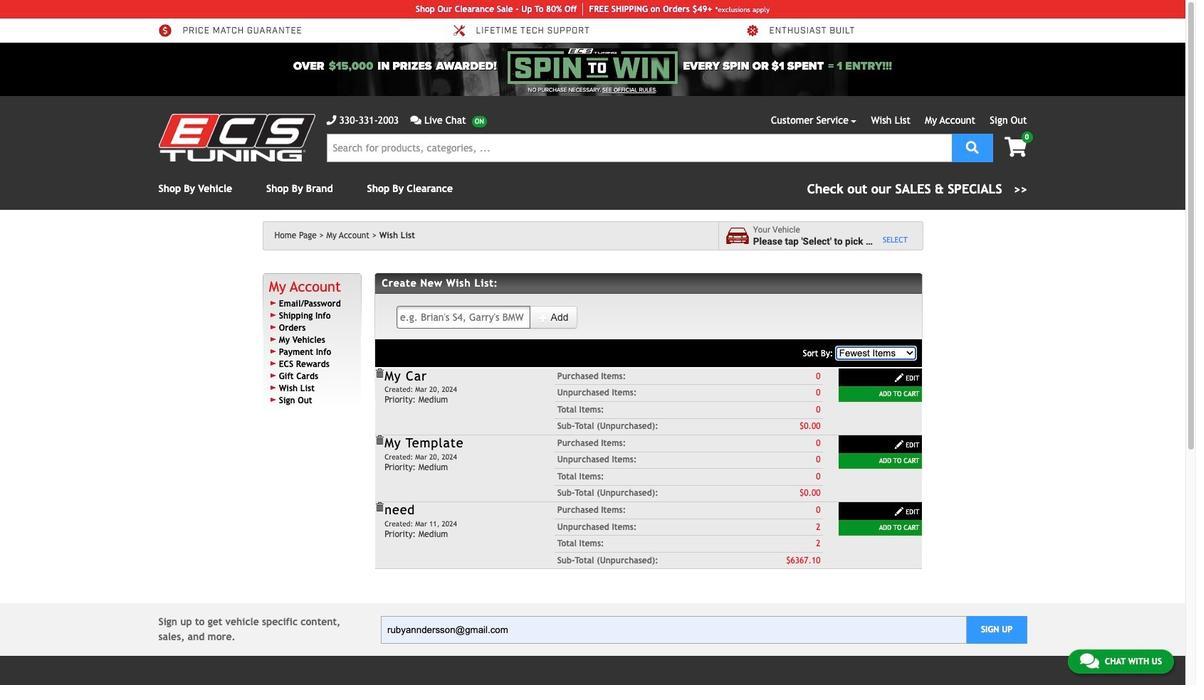 Task type: locate. For each thing, give the bounding box(es) containing it.
2 white image from the top
[[894, 507, 904, 517]]

white image for delete icon
[[894, 507, 904, 517]]

1 vertical spatial white image
[[894, 373, 904, 383]]

1 vertical spatial delete image
[[375, 436, 385, 446]]

shopping cart image
[[1005, 137, 1027, 157]]

white image
[[539, 313, 548, 323], [894, 373, 904, 383]]

comments image
[[410, 115, 421, 125], [1080, 653, 1099, 670]]

white image
[[894, 440, 904, 450], [894, 507, 904, 517]]

0 vertical spatial delete image
[[375, 369, 385, 379]]

Email email field
[[381, 616, 967, 644]]

0 horizontal spatial comments image
[[410, 115, 421, 125]]

1 vertical spatial white image
[[894, 507, 904, 517]]

delete image
[[375, 369, 385, 379], [375, 436, 385, 446]]

Search text field
[[326, 134, 952, 162]]

0 vertical spatial white image
[[894, 440, 904, 450]]

0 vertical spatial comments image
[[410, 115, 421, 125]]

ecs tuning 'spin to win' contest logo image
[[508, 48, 677, 84]]

0 horizontal spatial white image
[[539, 313, 548, 323]]

0 vertical spatial white image
[[539, 313, 548, 323]]

1 delete image from the top
[[375, 369, 385, 379]]

1 white image from the top
[[894, 440, 904, 450]]

ecs tuning image
[[158, 114, 315, 162]]

1 vertical spatial comments image
[[1080, 653, 1099, 670]]



Task type: describe. For each thing, give the bounding box(es) containing it.
delete image
[[375, 503, 385, 513]]

1 horizontal spatial comments image
[[1080, 653, 1099, 670]]

e.g. Brian's S4, Garry's BMW E92...etc text field
[[397, 306, 531, 329]]

search image
[[966, 141, 979, 153]]

2 delete image from the top
[[375, 436, 385, 446]]

phone image
[[326, 115, 336, 125]]

white image for 1st delete image from the bottom of the page
[[894, 440, 904, 450]]

1 horizontal spatial white image
[[894, 373, 904, 383]]



Task type: vqa. For each thing, say whether or not it's contained in the screenshot.
Comments image to the left
yes



